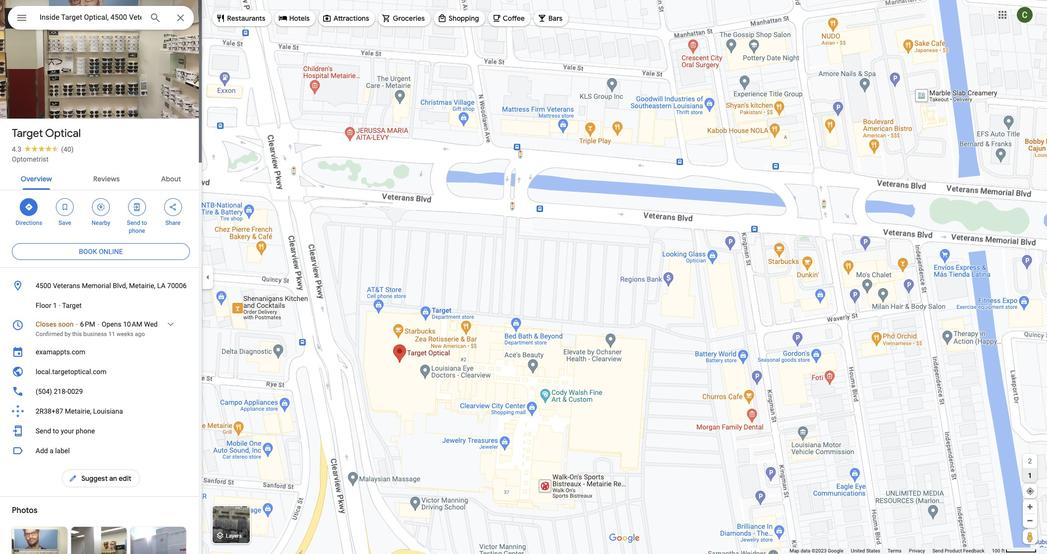 Task type: vqa. For each thing, say whether or not it's contained in the screenshot.
2nd LAX from the bottom
no



Task type: describe. For each thing, give the bounding box(es) containing it.
closes
[[36, 321, 57, 328]]


[[68, 473, 77, 484]]

3 photos
[[25, 98, 56, 107]]

2 1
[[1028, 457, 1032, 480]]

phone inside send to phone
[[129, 228, 145, 234]]

restaurants
[[227, 14, 266, 23]]

 search field
[[8, 6, 194, 32]]

confirmed by this business 11 weeks ago
[[36, 331, 145, 338]]

privacy button
[[909, 548, 925, 555]]

hotels button
[[274, 6, 316, 30]]

(40)
[[61, 145, 74, 153]]

share
[[165, 220, 181, 227]]

ago
[[135, 331, 145, 338]]

1 ⋅ from the left
[[75, 321, 78, 328]]

(504) 218-0029
[[36, 388, 83, 396]]

local.targetoptical.com
[[36, 368, 107, 376]]

overview
[[21, 175, 52, 184]]

1 for floor
[[53, 302, 57, 310]]

save
[[59, 220, 71, 227]]

70006
[[167, 282, 187, 290]]

©2023
[[812, 549, 827, 554]]

bars button
[[534, 6, 569, 30]]

veterans
[[53, 282, 80, 290]]

product
[[945, 549, 962, 554]]

11
[[108, 331, 115, 338]]

metairie, inside 2r38+87 metairie, louisiana button
[[65, 408, 91, 416]]

restaurants button
[[212, 6, 271, 30]]


[[132, 202, 141, 213]]

google account: christina overa  
(christinaovera9@gmail.com) image
[[1017, 7, 1033, 23]]

overview button
[[13, 166, 60, 190]]

feedback
[[963, 549, 985, 554]]

optical
[[45, 127, 81, 141]]

label
[[55, 447, 70, 455]]

 suggest an edit
[[68, 473, 131, 484]]

local.targetoptical.com link
[[0, 362, 202, 382]]

to for phone
[[142, 220, 147, 227]]

optometrist
[[12, 155, 49, 163]]

6 pm
[[80, 321, 95, 328]]

an
[[109, 474, 117, 483]]

Inside Target Optical, 4500 Veterans Memorial Blvd, Metairie, LA 70006 field
[[8, 6, 194, 30]]

 button
[[8, 6, 36, 32]]

street view & 360° image
[[131, 527, 186, 555]]

target optical main content
[[0, 0, 202, 555]]


[[168, 202, 177, 213]]

map data ©2023 google
[[790, 549, 844, 554]]

floor 1 · target button
[[0, 296, 202, 316]]

google
[[828, 549, 844, 554]]

google maps element
[[0, 0, 1047, 555]]

by
[[65, 331, 71, 338]]

suggest
[[81, 474, 108, 483]]

4.3
[[12, 145, 21, 153]]

blvd,
[[113, 282, 127, 290]]

0 horizontal spatial target
[[12, 127, 43, 141]]

hotels
[[289, 14, 310, 23]]

ft
[[1002, 549, 1005, 554]]

memorial
[[82, 282, 111, 290]]

send to phone
[[127, 220, 147, 234]]

attractions
[[334, 14, 369, 23]]


[[60, 202, 69, 213]]

·
[[59, 302, 61, 310]]

groceries
[[393, 14, 425, 23]]


[[96, 202, 105, 213]]

1 for 2
[[1028, 472, 1032, 480]]

2r38+87 metairie, louisiana button
[[0, 402, 202, 422]]

book online
[[79, 248, 123, 256]]

40 reviews element
[[61, 145, 74, 153]]

shopping
[[449, 14, 479, 23]]

nearby
[[92, 220, 110, 227]]

hours image
[[12, 320, 24, 331]]

privacy
[[909, 549, 925, 554]]

metairie, inside 4500 veterans memorial blvd, metairie, la 70006 button
[[129, 282, 156, 290]]

target inside button
[[62, 302, 82, 310]]

book
[[79, 248, 97, 256]]

(504) 218-0029 button
[[0, 382, 202, 402]]

wed
[[144, 321, 158, 328]]

zoom in image
[[1027, 504, 1034, 511]]

about
[[161, 175, 181, 184]]

tab list inside google maps 'element'
[[0, 166, 202, 190]]

examappts.com link
[[0, 342, 202, 362]]

your
[[61, 427, 74, 435]]

footer inside google maps 'element'
[[790, 548, 992, 555]]

1 button
[[1023, 469, 1037, 483]]

book online link
[[12, 240, 190, 264]]

add a label
[[36, 447, 70, 455]]



Task type: locate. For each thing, give the bounding box(es) containing it.
2
[[1028, 457, 1032, 465]]

directions
[[16, 220, 42, 227]]

actions for target optical region
[[0, 190, 202, 240]]

0029
[[67, 388, 83, 396]]


[[24, 202, 33, 213]]

add
[[36, 447, 48, 455]]

1 vertical spatial target
[[62, 302, 82, 310]]

send to your phone button
[[0, 422, 202, 441]]

2 horizontal spatial send
[[933, 549, 944, 554]]

zoom out image
[[1027, 517, 1034, 525]]

4500 veterans memorial blvd, metairie, la 70006 button
[[0, 276, 202, 296]]

100
[[992, 549, 1000, 554]]

send product feedback
[[933, 549, 985, 554]]

1 horizontal spatial target
[[62, 302, 82, 310]]

0 horizontal spatial send
[[36, 427, 51, 435]]

send
[[127, 220, 140, 227], [36, 427, 51, 435], [933, 549, 944, 554]]

0 horizontal spatial 1
[[53, 302, 57, 310]]

photos
[[32, 98, 56, 107]]

information for target optical region
[[0, 274, 202, 441]]

edit
[[119, 474, 131, 483]]

4.3 stars image
[[21, 145, 61, 152]]

100 ft button
[[992, 549, 1037, 554]]

1 horizontal spatial 1
[[1028, 472, 1032, 480]]

data
[[801, 549, 811, 554]]

tab list containing overview
[[0, 166, 202, 190]]

(504)
[[36, 388, 52, 396]]

send inside send product feedback button
[[933, 549, 944, 554]]

1 vertical spatial send
[[36, 427, 51, 435]]

copy address image
[[180, 281, 188, 290]]

to left the your
[[53, 427, 59, 435]]

0 vertical spatial 1
[[53, 302, 57, 310]]

none field inside inside target optical, 4500 veterans memorial blvd, metairie, la 70006 field
[[40, 11, 141, 23]]

layers
[[226, 533, 242, 540]]

send up add
[[36, 427, 51, 435]]

1 vertical spatial phone
[[76, 427, 95, 435]]

0 vertical spatial target
[[12, 127, 43, 141]]

2r38+87
[[36, 408, 63, 416]]

⋅ up this
[[75, 321, 78, 328]]

this
[[72, 331, 82, 338]]

1 inside button
[[53, 302, 57, 310]]

target up 4.3 at the left top
[[12, 127, 43, 141]]

optometrist button
[[12, 154, 49, 164]]

send for send to your phone
[[36, 427, 51, 435]]

0 horizontal spatial metairie,
[[65, 408, 91, 416]]

from your device image
[[1026, 487, 1035, 496]]

2 vertical spatial send
[[933, 549, 944, 554]]

terms
[[888, 549, 902, 554]]

send inside send to phone
[[127, 220, 140, 227]]

3
[[25, 98, 30, 107]]

to inside button
[[53, 427, 59, 435]]

business
[[83, 331, 107, 338]]

reviews button
[[85, 166, 128, 190]]

target optical
[[12, 127, 81, 141]]

coffee
[[503, 14, 525, 23]]

1 down 2 button
[[1028, 472, 1032, 480]]

send down 
[[127, 220, 140, 227]]

1 horizontal spatial metairie,
[[129, 282, 156, 290]]

to
[[142, 220, 147, 227], [53, 427, 59, 435]]

confirmed
[[36, 331, 63, 338]]

218-
[[54, 388, 67, 396]]

add a label button
[[0, 441, 202, 461]]

send inside send to your phone button
[[36, 427, 51, 435]]

⋅
[[75, 321, 78, 328], [97, 321, 100, 328]]

send product feedback button
[[933, 548, 985, 555]]

1 vertical spatial metairie,
[[65, 408, 91, 416]]

send for send product feedback
[[933, 549, 944, 554]]

phone down 
[[129, 228, 145, 234]]

phone inside button
[[76, 427, 95, 435]]

show open hours for the week image
[[166, 320, 175, 329]]

footer containing map data ©2023 google
[[790, 548, 992, 555]]

metairie, down 0029 at the bottom of page
[[65, 408, 91, 416]]

1 horizontal spatial send
[[127, 220, 140, 227]]


[[16, 11, 28, 25]]

1 vertical spatial to
[[53, 427, 59, 435]]

2r38+87 metairie, louisiana
[[36, 408, 123, 416]]

0 horizontal spatial ⋅
[[75, 321, 78, 328]]

closes soon ⋅ 6 pm ⋅ opens 10 am wed
[[36, 321, 158, 328]]

0 horizontal spatial phone
[[76, 427, 95, 435]]

4500
[[36, 282, 51, 290]]

attractions button
[[319, 6, 375, 30]]

collapse side panel image
[[202, 272, 213, 283]]

tab list
[[0, 166, 202, 190]]

map
[[790, 549, 800, 554]]

show street view coverage image
[[1023, 530, 1037, 545]]

united states
[[851, 549, 880, 554]]

send to your phone
[[36, 427, 95, 435]]

1
[[53, 302, 57, 310], [1028, 472, 1032, 480]]

to left "share" on the left top
[[142, 220, 147, 227]]

reviews
[[93, 175, 120, 184]]

a
[[50, 447, 53, 455]]

2 button
[[1023, 454, 1037, 469]]

louisiana
[[93, 408, 123, 416]]

online
[[99, 248, 123, 256]]

examappts.com
[[36, 348, 85, 356]]

target right ·
[[62, 302, 82, 310]]

coffee button
[[488, 6, 531, 30]]

2 ⋅ from the left
[[97, 321, 100, 328]]

0 vertical spatial to
[[142, 220, 147, 227]]

shopping button
[[434, 6, 485, 30]]

terms button
[[888, 548, 902, 555]]

0 horizontal spatial to
[[53, 427, 59, 435]]

soon
[[58, 321, 74, 328]]

footer
[[790, 548, 992, 555]]

united states button
[[851, 548, 880, 555]]

1 horizontal spatial phone
[[129, 228, 145, 234]]

send for send to phone
[[127, 220, 140, 227]]

metairie,
[[129, 282, 156, 290], [65, 408, 91, 416]]

1 horizontal spatial to
[[142, 220, 147, 227]]

to for your
[[53, 427, 59, 435]]

⋅ up the business
[[97, 321, 100, 328]]

all image
[[12, 527, 67, 555]]

floor 1 · target
[[36, 302, 82, 310]]

send left product
[[933, 549, 944, 554]]

to inside send to phone
[[142, 220, 147, 227]]

metairie, left the la
[[129, 282, 156, 290]]

by owner image
[[71, 527, 127, 555]]

3 photos button
[[7, 94, 60, 111]]

opens
[[102, 321, 121, 328]]

phone right the your
[[76, 427, 95, 435]]

la
[[157, 282, 166, 290]]

photo of target optical image
[[0, 0, 202, 135]]

10 am
[[123, 321, 142, 328]]

None field
[[40, 11, 141, 23]]

1 vertical spatial 1
[[1028, 472, 1032, 480]]

1 horizontal spatial ⋅
[[97, 321, 100, 328]]

0 vertical spatial phone
[[129, 228, 145, 234]]

0 vertical spatial metairie,
[[129, 282, 156, 290]]

states
[[866, 549, 880, 554]]

united
[[851, 549, 865, 554]]

1 left ·
[[53, 302, 57, 310]]

0 vertical spatial send
[[127, 220, 140, 227]]

phone
[[129, 228, 145, 234], [76, 427, 95, 435]]

4500 veterans memorial blvd, metairie, la 70006
[[36, 282, 187, 290]]



